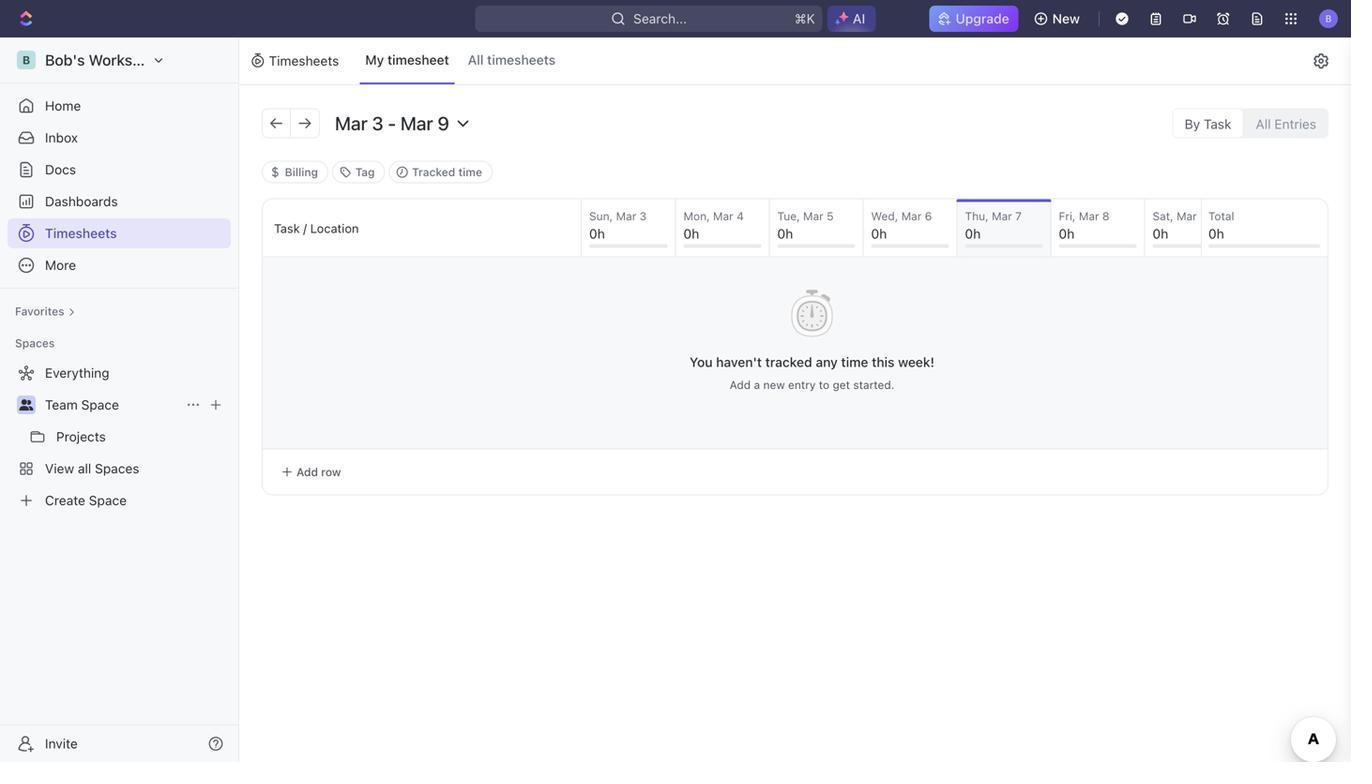 Task type: vqa. For each thing, say whether or not it's contained in the screenshot.
S associated with S Space
no



Task type: describe. For each thing, give the bounding box(es) containing it.
0h for sat, mar 9 0h
[[1153, 226, 1168, 242]]

by task
[[1185, 116, 1231, 132]]

entries
[[1274, 116, 1316, 132]]

tue, mar 5 0h
[[777, 210, 834, 242]]

1 horizontal spatial timesheets
[[269, 53, 339, 68]]

home
[[45, 98, 81, 114]]

ai button
[[827, 6, 876, 32]]

upgrade
[[956, 11, 1009, 26]]

by task button
[[1173, 108, 1244, 138]]

you haven't tracked any time this week! add a new entry to get started.
[[690, 355, 935, 392]]

→ button
[[291, 109, 319, 137]]

everything
[[45, 365, 109, 381]]

time inside "you haven't tracked any time this week! add a new entry to get started."
[[841, 355, 868, 370]]

timesheet
[[387, 52, 449, 68]]

user group image
[[19, 400, 33, 411]]

all timesheets
[[468, 52, 556, 68]]

create space
[[45, 493, 127, 509]]

add row button
[[274, 461, 349, 484]]

mar for mon, mar 4 0h
[[713, 210, 733, 223]]

space for create space
[[89, 493, 127, 509]]

dashboards link
[[8, 187, 231, 217]]

wed, mar 6 0h
[[871, 210, 932, 242]]

add inside "you haven't tracked any time this week! add a new entry to get started."
[[730, 379, 751, 392]]

bob's workspace
[[45, 51, 166, 69]]

tag
[[352, 166, 375, 179]]

projects link
[[56, 422, 227, 452]]

favorites button
[[8, 300, 83, 323]]

total 0h
[[1208, 210, 1234, 242]]

6
[[925, 210, 932, 223]]

upgrade link
[[929, 6, 1019, 32]]

mon, mar 4 0h
[[684, 210, 744, 242]]

wed,
[[871, 210, 898, 223]]

fri,
[[1059, 210, 1076, 223]]

sun,
[[589, 210, 613, 223]]

time inside dropdown button
[[458, 166, 482, 179]]

any
[[816, 355, 838, 370]]

billing button
[[262, 161, 328, 183]]

0h inside total 0h
[[1208, 226, 1224, 242]]

tracked time button
[[389, 161, 493, 183]]

mar for thu, mar 7 0h
[[992, 210, 1012, 223]]

new
[[763, 379, 785, 392]]

8
[[1102, 210, 1110, 223]]

view
[[45, 461, 74, 477]]

a
[[754, 379, 760, 392]]

9 inside sat, mar 9 0h
[[1200, 210, 1207, 223]]

mar for sun, mar 3 0h
[[616, 210, 636, 223]]

projects
[[56, 429, 106, 445]]

⌘k
[[795, 11, 815, 26]]

thu, mar 7 0h
[[965, 210, 1022, 242]]

sat, mar 9 0h
[[1153, 210, 1207, 242]]

view all spaces
[[45, 461, 139, 477]]

week!
[[898, 355, 935, 370]]

timesheets link
[[8, 219, 231, 249]]

mar 3 - mar 9
[[335, 112, 454, 134]]

mar for tue, mar 5 0h
[[803, 210, 824, 223]]

all entries
[[1256, 116, 1316, 132]]

sun, mar 3 0h
[[589, 210, 647, 242]]

5
[[827, 210, 834, 223]]

dashboards
[[45, 194, 118, 209]]

thu,
[[965, 210, 989, 223]]

new
[[1052, 11, 1080, 26]]

add row
[[296, 466, 341, 479]]

to
[[819, 379, 830, 392]]

0h for fri, mar 8 0h
[[1059, 226, 1075, 242]]

tue,
[[777, 210, 800, 223]]

4
[[737, 210, 744, 223]]

team space link
[[45, 390, 178, 420]]

search...
[[634, 11, 687, 26]]

more
[[45, 258, 76, 273]]

inbox link
[[8, 123, 231, 153]]

timesheets inside "sidebar" navigation
[[45, 226, 117, 241]]

all for all entries
[[1256, 116, 1271, 132]]

space for team space
[[81, 397, 119, 413]]

b inside "element"
[[22, 53, 30, 67]]

0h for mon, mar 4 0h
[[684, 226, 699, 242]]



Task type: locate. For each thing, give the bounding box(es) containing it.
time
[[458, 166, 482, 179], [841, 355, 868, 370]]

1 horizontal spatial time
[[841, 355, 868, 370]]

favorites
[[15, 305, 64, 318]]

task left /
[[274, 221, 300, 236]]

this
[[872, 355, 895, 370]]

b button
[[1314, 4, 1344, 34]]

1 vertical spatial all
[[1256, 116, 1271, 132]]

0h down mon,
[[684, 226, 699, 242]]

mar left 5
[[803, 210, 824, 223]]

team
[[45, 397, 78, 413]]

1 vertical spatial time
[[841, 355, 868, 370]]

2 0h from the left
[[684, 226, 699, 242]]

invite
[[45, 737, 78, 752]]

all timesheets link
[[462, 38, 561, 84]]

view all spaces link
[[8, 454, 227, 484]]

tag button
[[332, 161, 385, 183]]

task / location
[[274, 221, 359, 236]]

home link
[[8, 91, 231, 121]]

tracked time
[[409, 166, 482, 179]]

4 0h from the left
[[871, 226, 887, 242]]

spaces up create space "link"
[[95, 461, 139, 477]]

row
[[321, 466, 341, 479]]

0 horizontal spatial add
[[296, 466, 318, 479]]

9 up tracked time at the left top
[[438, 112, 449, 134]]

add
[[730, 379, 751, 392], [296, 466, 318, 479]]

add inside dropdown button
[[296, 466, 318, 479]]

space inside team space link
[[81, 397, 119, 413]]

space inside create space "link"
[[89, 493, 127, 509]]

task right by
[[1204, 116, 1231, 132]]

mar right sat,
[[1177, 210, 1197, 223]]

0 vertical spatial time
[[458, 166, 482, 179]]

0h down the tue,
[[777, 226, 793, 242]]

tree inside "sidebar" navigation
[[8, 358, 231, 516]]

0 horizontal spatial time
[[458, 166, 482, 179]]

timesheets
[[269, 53, 339, 68], [45, 226, 117, 241]]

0 vertical spatial 9
[[438, 112, 449, 134]]

space down view all spaces link on the left bottom of page
[[89, 493, 127, 509]]

1 vertical spatial space
[[89, 493, 127, 509]]

0h inside thu, mar 7 0h
[[965, 226, 981, 242]]

1 0h from the left
[[589, 226, 605, 242]]

docs
[[45, 162, 76, 177]]

time right tracked
[[458, 166, 482, 179]]

my timesheet
[[365, 52, 449, 68]]

0h down "total" on the top of page
[[1208, 226, 1224, 242]]

workspace
[[89, 51, 166, 69]]

all entries button
[[1244, 108, 1329, 138]]

mar for fri, mar 8 0h
[[1079, 210, 1099, 223]]

started.
[[853, 379, 894, 392]]

0h inside the mon, mar 4 0h
[[684, 226, 699, 242]]

1 horizontal spatial b
[[1325, 13, 1332, 24]]

create
[[45, 493, 85, 509]]

mar inside sat, mar 9 0h
[[1177, 210, 1197, 223]]

mar inside fri, mar 8 0h
[[1079, 210, 1099, 223]]

timesheets
[[487, 52, 556, 68]]

0 horizontal spatial timesheets
[[45, 226, 117, 241]]

7 0h from the left
[[1153, 226, 1168, 242]]

0h for thu, mar 7 0h
[[965, 226, 981, 242]]

new button
[[1026, 4, 1091, 34]]

all left timesheets
[[468, 52, 484, 68]]

3 inside dropdown button
[[372, 112, 383, 134]]

0 horizontal spatial spaces
[[15, 337, 55, 350]]

1 vertical spatial task
[[274, 221, 300, 236]]

1 horizontal spatial all
[[1256, 116, 1271, 132]]

1 vertical spatial spaces
[[95, 461, 139, 477]]

0 vertical spatial all
[[468, 52, 484, 68]]

mar left 4
[[713, 210, 733, 223]]

space
[[81, 397, 119, 413], [89, 493, 127, 509]]

0h inside sun, mar 3 0h
[[589, 226, 605, 242]]

sat,
[[1153, 210, 1173, 223]]

1 horizontal spatial spaces
[[95, 461, 139, 477]]

mar inside thu, mar 7 0h
[[992, 210, 1012, 223]]

0 vertical spatial task
[[1204, 116, 1231, 132]]

0h for tue, mar 5 0h
[[777, 226, 793, 242]]

mar left "6"
[[901, 210, 922, 223]]

tracked
[[412, 166, 455, 179]]

docs link
[[8, 155, 231, 185]]

0 horizontal spatial 9
[[438, 112, 449, 134]]

← button
[[263, 109, 291, 137]]

←
[[269, 113, 284, 133]]

inbox
[[45, 130, 78, 145]]

1 horizontal spatial task
[[1204, 116, 1231, 132]]

create space link
[[8, 486, 227, 516]]

0h down thu,
[[965, 226, 981, 242]]

mar for sat, mar 9 0h
[[1177, 210, 1197, 223]]

1 horizontal spatial add
[[730, 379, 751, 392]]

haven't
[[716, 355, 762, 370]]

my
[[365, 52, 384, 68]]

all left entries
[[1256, 116, 1271, 132]]

mar inside tue, mar 5 0h
[[803, 210, 824, 223]]

my timesheet link
[[360, 38, 455, 84]]

1 vertical spatial 3
[[640, 210, 647, 223]]

more button
[[8, 251, 231, 281]]

0h for wed, mar 6 0h
[[871, 226, 887, 242]]

mar left -
[[335, 112, 368, 134]]

0 horizontal spatial task
[[274, 221, 300, 236]]

you
[[690, 355, 713, 370]]

0h inside sat, mar 9 0h
[[1153, 226, 1168, 242]]

0h down sat,
[[1153, 226, 1168, 242]]

bob's workspace, , element
[[17, 51, 36, 69]]

time up get
[[841, 355, 868, 370]]

3 right sun,
[[640, 210, 647, 223]]

0 vertical spatial space
[[81, 397, 119, 413]]

tree containing everything
[[8, 358, 231, 516]]

3
[[372, 112, 383, 134], [640, 210, 647, 223]]

mar inside sun, mar 3 0h
[[616, 210, 636, 223]]

billing
[[282, 166, 318, 179]]

3 0h from the left
[[777, 226, 793, 242]]

location
[[310, 221, 359, 236]]

sidebar navigation
[[0, 38, 243, 763]]

1 vertical spatial timesheets
[[45, 226, 117, 241]]

spaces down 'favorites'
[[15, 337, 55, 350]]

0h down sun,
[[589, 226, 605, 242]]

0h down wed,
[[871, 226, 887, 242]]

6 0h from the left
[[1059, 226, 1075, 242]]

timesheets up →
[[269, 53, 339, 68]]

0 vertical spatial spaces
[[15, 337, 55, 350]]

0h inside tue, mar 5 0h
[[777, 226, 793, 242]]

1 horizontal spatial 3
[[640, 210, 647, 223]]

bob's
[[45, 51, 85, 69]]

mar 3 - mar 9 button
[[327, 108, 480, 138]]

1 horizontal spatial 9
[[1200, 210, 1207, 223]]

space down everything link
[[81, 397, 119, 413]]

mar right -
[[401, 112, 433, 134]]

b
[[1325, 13, 1332, 24], [22, 53, 30, 67]]

9 left "total" on the top of page
[[1200, 210, 1207, 223]]

total
[[1208, 210, 1234, 223]]

all for all timesheets
[[468, 52, 484, 68]]

0 vertical spatial b
[[1325, 13, 1332, 24]]

8 0h from the left
[[1208, 226, 1224, 242]]

mar right sun,
[[616, 210, 636, 223]]

spaces
[[15, 337, 55, 350], [95, 461, 139, 477]]

1 vertical spatial add
[[296, 466, 318, 479]]

team space
[[45, 397, 119, 413]]

fri, mar 8 0h
[[1059, 210, 1110, 242]]

9 inside dropdown button
[[438, 112, 449, 134]]

mar left 7
[[992, 210, 1012, 223]]

0h inside fri, mar 8 0h
[[1059, 226, 1075, 242]]

7
[[1015, 210, 1022, 223]]

mar
[[335, 112, 368, 134], [401, 112, 433, 134], [616, 210, 636, 223], [713, 210, 733, 223], [803, 210, 824, 223], [901, 210, 922, 223], [992, 210, 1012, 223], [1079, 210, 1099, 223], [1177, 210, 1197, 223]]

mar inside wed, mar 6 0h
[[901, 210, 922, 223]]

mar inside the mon, mar 4 0h
[[713, 210, 733, 223]]

task
[[1204, 116, 1231, 132], [274, 221, 300, 236]]

all inside button
[[1256, 116, 1271, 132]]

task inside button
[[1204, 116, 1231, 132]]

0h for sun, mar 3 0h
[[589, 226, 605, 242]]

0 horizontal spatial b
[[22, 53, 30, 67]]

0 vertical spatial 3
[[372, 112, 383, 134]]

0 horizontal spatial 3
[[372, 112, 383, 134]]

mon,
[[684, 210, 710, 223]]

0 vertical spatial timesheets
[[269, 53, 339, 68]]

3 left -
[[372, 112, 383, 134]]

-
[[388, 112, 396, 134]]

entry
[[788, 379, 816, 392]]

mar for wed, mar 6 0h
[[901, 210, 922, 223]]

→
[[297, 113, 312, 133]]

timesheets down "dashboards" on the top of the page
[[45, 226, 117, 241]]

mar left 8
[[1079, 210, 1099, 223]]

3 inside sun, mar 3 0h
[[640, 210, 647, 223]]

by
[[1185, 116, 1200, 132]]

0h
[[589, 226, 605, 242], [684, 226, 699, 242], [777, 226, 793, 242], [871, 226, 887, 242], [965, 226, 981, 242], [1059, 226, 1075, 242], [1153, 226, 1168, 242], [1208, 226, 1224, 242]]

add left 'a'
[[730, 379, 751, 392]]

1 vertical spatial b
[[22, 53, 30, 67]]

5 0h from the left
[[965, 226, 981, 242]]

0 horizontal spatial all
[[468, 52, 484, 68]]

1 vertical spatial 9
[[1200, 210, 1207, 223]]

get
[[833, 379, 850, 392]]

0h down fri,
[[1059, 226, 1075, 242]]

/
[[303, 221, 307, 236]]

tree
[[8, 358, 231, 516]]

0 vertical spatial add
[[730, 379, 751, 392]]

b inside dropdown button
[[1325, 13, 1332, 24]]

tracked
[[765, 355, 812, 370]]

add left row
[[296, 466, 318, 479]]

0h inside wed, mar 6 0h
[[871, 226, 887, 242]]

everything link
[[8, 358, 227, 388]]

ai
[[853, 11, 865, 26]]



